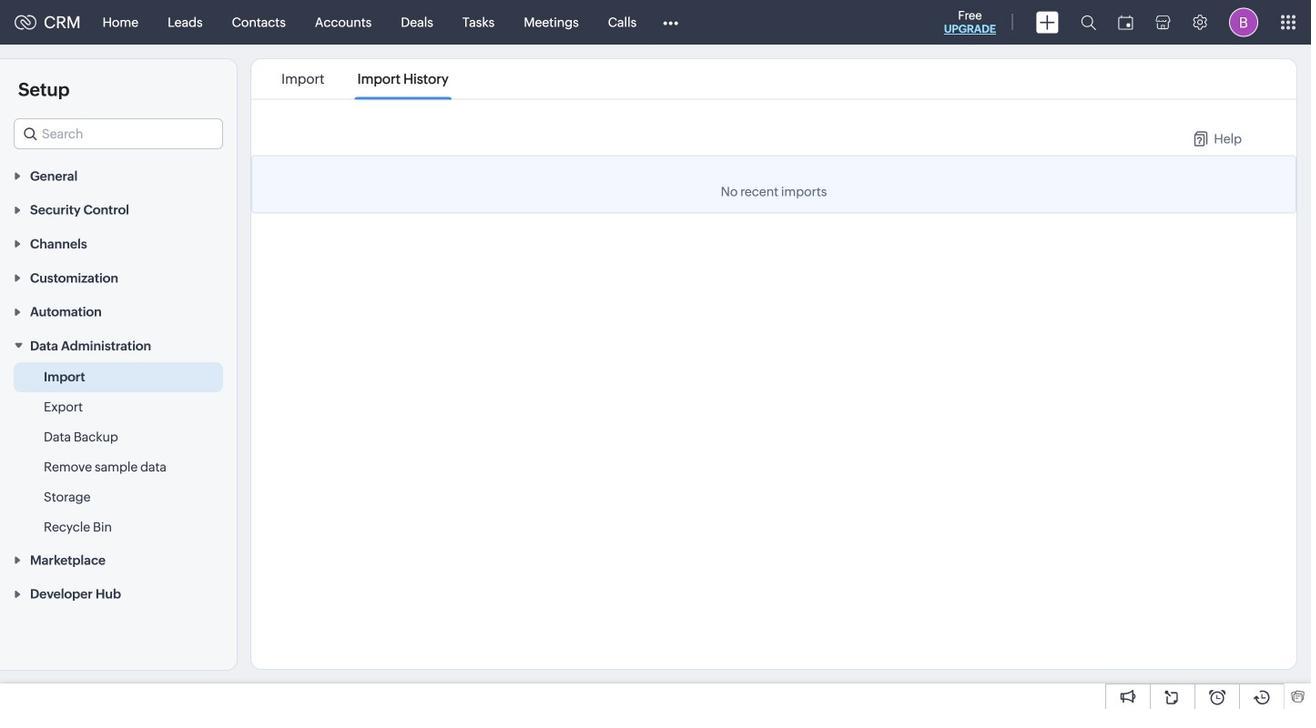 Task type: locate. For each thing, give the bounding box(es) containing it.
create menu element
[[1026, 0, 1070, 44]]

Other Modules field
[[651, 8, 691, 37]]

create menu image
[[1037, 11, 1059, 33]]

list
[[265, 59, 465, 99]]

None field
[[14, 118, 223, 149]]

search element
[[1070, 0, 1108, 45]]

profile image
[[1230, 8, 1259, 37]]

region
[[0, 363, 237, 543]]

search image
[[1081, 15, 1097, 30]]



Task type: describe. For each thing, give the bounding box(es) containing it.
calendar image
[[1118, 15, 1134, 30]]

logo image
[[15, 15, 36, 30]]

Search text field
[[15, 119, 222, 148]]

profile element
[[1219, 0, 1270, 44]]



Task type: vqa. For each thing, say whether or not it's contained in the screenshot.
Signals ELEMENT
no



